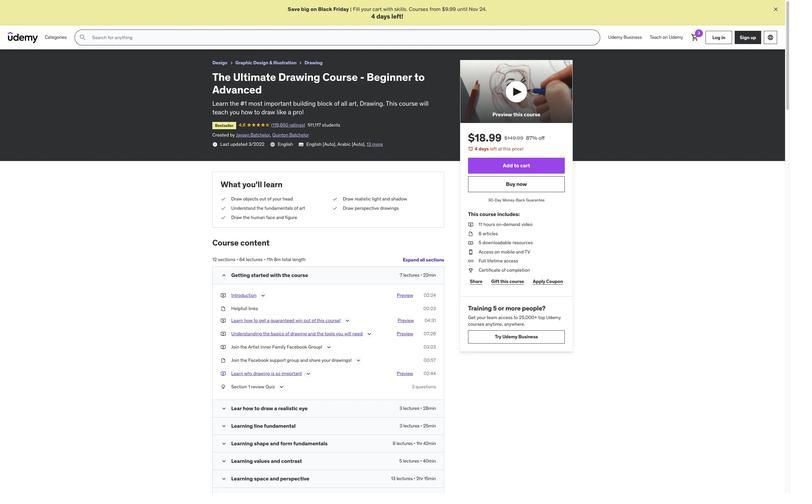 Task type: locate. For each thing, give the bounding box(es) containing it.
• left 28min
[[421, 405, 422, 411]]

3 learning from the top
[[231, 458, 253, 464]]

0 horizontal spatial design
[[213, 60, 228, 66]]

all right expand on the bottom right of the page
[[420, 257, 425, 263]]

cart right add
[[521, 162, 530, 169]]

buy now button
[[468, 176, 565, 192]]

1 vertical spatial realistic
[[278, 405, 298, 412]]

english down quinton
[[278, 141, 293, 147]]

511,117
[[308, 122, 321, 128]]

and
[[383, 196, 390, 202], [276, 214, 284, 220], [516, 249, 524, 255], [308, 331, 316, 337], [300, 357, 308, 363], [270, 440, 279, 447], [271, 458, 280, 464], [270, 475, 279, 482]]

important down join the facebook support group and share your drawings!
[[282, 370, 302, 376]]

4 inside the 'save big on black friday | fill your cart with skills. courses from $9.99 until nov 24. 4 days left!'
[[372, 12, 375, 20]]

out up understand the fundamentals of art at the top left
[[260, 196, 266, 202]]

1 horizontal spatial ,
[[365, 141, 366, 147]]

small image
[[221, 405, 227, 412], [221, 423, 227, 429], [221, 440, 227, 447]]

basics
[[271, 331, 284, 337]]

13 right [auto]
[[367, 141, 371, 147]]

2 small image from the top
[[221, 458, 227, 465]]

the left tools
[[317, 331, 324, 337]]

preview
[[493, 111, 513, 118], [397, 292, 413, 298], [398, 317, 414, 323], [397, 331, 413, 337], [397, 370, 413, 376]]

facebook down artist
[[248, 357, 269, 363]]

0 horizontal spatial 4
[[372, 12, 375, 20]]

1 vertical spatial on
[[663, 34, 668, 40]]

perspective down contrast
[[280, 475, 310, 482]]

preview for 02:24
[[397, 292, 413, 298]]

3 lectures • 28min
[[400, 405, 436, 411]]

learn for learn why drawing is so important
[[231, 370, 243, 376]]

3 lectures • 25min
[[400, 423, 436, 429]]

review
[[251, 384, 265, 390]]

close image
[[773, 6, 780, 13]]

preview down the 7
[[397, 292, 413, 298]]

#1
[[241, 99, 247, 107]]

0 vertical spatial 5
[[479, 240, 482, 246]]

0 horizontal spatial show lecture description image
[[260, 292, 267, 299]]

1 learning from the top
[[231, 423, 253, 429]]

you'll
[[242, 179, 262, 189]]

lectures up 13 lectures • 2hr 15min
[[403, 458, 420, 464]]

1 horizontal spatial business
[[624, 34, 642, 40]]

• for getting started with the course
[[421, 272, 422, 278]]

to up anywhere.
[[514, 315, 518, 321]]

1 vertical spatial out
[[304, 317, 311, 323]]

draw objects out of your head
[[231, 196, 293, 202]]

all left art, at the left
[[341, 99, 348, 107]]

lectures for lear how to draw a realistic eye
[[403, 405, 420, 411]]

artist
[[248, 344, 260, 350]]

|
[[350, 6, 352, 12]]

1 vertical spatial 5
[[494, 304, 497, 312]]

head
[[283, 196, 293, 202]]

0 vertical spatial draw
[[262, 108, 275, 116]]

0 horizontal spatial will
[[345, 331, 351, 337]]

0 horizontal spatial course
[[213, 238, 239, 248]]

udemy business link
[[605, 30, 646, 45]]

0 horizontal spatial business
[[519, 334, 538, 340]]

people?
[[522, 304, 546, 312]]

lectures for learning line fundamental
[[404, 423, 420, 429]]

2 small image from the top
[[221, 423, 227, 429]]

sections inside expand all sections dropdown button
[[426, 257, 445, 263]]

cart right fill
[[373, 6, 382, 12]]

learning for learning shape and form fundamentals
[[231, 440, 253, 447]]

more right or
[[506, 304, 521, 312]]

4 learning from the top
[[231, 475, 253, 482]]

1 horizontal spatial a
[[274, 405, 277, 412]]

fundamental
[[264, 423, 296, 429]]

drawing right "illustration"
[[305, 60, 323, 66]]

1 horizontal spatial batchelor
[[290, 132, 309, 138]]

0 vertical spatial will
[[420, 99, 429, 107]]

lectures for getting started with the course
[[404, 272, 420, 278]]

1 horizontal spatial course
[[323, 70, 358, 84]]

1 english from the left
[[278, 141, 293, 147]]

1 vertical spatial a
[[267, 317, 270, 323]]

this up $149.99
[[514, 111, 523, 118]]

cart inside add to cart button
[[521, 162, 530, 169]]

small image
[[221, 272, 227, 279], [221, 458, 227, 465], [221, 476, 227, 482]]

with up left!
[[383, 6, 393, 12]]

english for english
[[278, 141, 293, 147]]

learning for learning line fundamental
[[231, 423, 253, 429]]

udemy inside try udemy business link
[[503, 334, 518, 340]]

join for join the facebook support group and share your drawings!
[[231, 357, 239, 363]]

sections right 12
[[218, 257, 236, 263]]

0 horizontal spatial out
[[260, 196, 266, 202]]

up
[[751, 34, 757, 40]]

1 horizontal spatial with
[[383, 6, 393, 12]]

2 vertical spatial 5
[[400, 458, 402, 464]]

your right share
[[322, 357, 331, 363]]

top
[[539, 315, 546, 321]]

more right [auto]
[[372, 141, 383, 147]]

0 horizontal spatial all
[[341, 99, 348, 107]]

join down "understanding"
[[231, 344, 239, 350]]

realistic left eye
[[278, 405, 298, 412]]

draw up learning line fundamental
[[261, 405, 273, 412]]

0 vertical spatial realistic
[[355, 196, 371, 202]]

2 horizontal spatial 5
[[494, 304, 497, 312]]

to left get
[[254, 317, 258, 323]]

0 vertical spatial small image
[[221, 405, 227, 412]]

with right started
[[270, 272, 281, 278]]

form
[[281, 440, 292, 447]]

in
[[722, 34, 726, 40]]

course up "87%"
[[524, 111, 541, 118]]

4 left left!
[[372, 12, 375, 20]]

$9.99
[[442, 6, 456, 12]]

how inside button
[[244, 317, 253, 323]]

access down or
[[499, 315, 513, 321]]

show lecture description image for introduction
[[260, 292, 267, 299]]

course inside button
[[524, 111, 541, 118]]

1 join from the top
[[231, 344, 239, 350]]

your inside the 'save big on black friday | fill your cart with skills. courses from $9.99 until nov 24. 4 days left!'
[[361, 6, 371, 12]]

1 vertical spatial you
[[336, 331, 344, 337]]

1 vertical spatial more
[[506, 304, 521, 312]]

2 join from the top
[[231, 357, 239, 363]]

0 horizontal spatial a
[[267, 317, 270, 323]]

advanced
[[213, 83, 262, 97]]

1 horizontal spatial out
[[304, 317, 311, 323]]

1 horizontal spatial fundamentals
[[294, 440, 328, 447]]

2 horizontal spatial a
[[288, 108, 291, 116]]

submit search image
[[79, 34, 87, 42]]

of
[[334, 99, 340, 107], [268, 196, 272, 202], [294, 205, 298, 211], [502, 267, 506, 273], [312, 317, 316, 323], [285, 331, 289, 337]]

5 down 6
[[479, 240, 482, 246]]

1 horizontal spatial show lecture description image
[[366, 331, 373, 337]]

04:31
[[425, 317, 436, 323]]

drawing left is
[[254, 370, 270, 376]]

course left -
[[323, 70, 358, 84]]

0 horizontal spatial you
[[230, 108, 240, 116]]

and right space
[[270, 475, 279, 482]]

now
[[517, 181, 527, 187]]

•
[[237, 257, 238, 263], [264, 257, 266, 263], [421, 272, 422, 278], [421, 405, 422, 411], [421, 423, 423, 429], [414, 440, 416, 446], [421, 458, 422, 464], [414, 476, 416, 482]]

2 horizontal spatial on
[[663, 34, 668, 40]]

a right get
[[267, 317, 270, 323]]

shape
[[254, 440, 269, 447]]

preview inside button
[[493, 111, 513, 118]]

will inside "the ultimate drawing course - beginner to advanced learn the #1 most important building block of all art, drawing. this course will teach you how to draw like a pro!"
[[420, 99, 429, 107]]

big
[[301, 6, 310, 12]]

learning values and contrast
[[231, 458, 302, 464]]

1 vertical spatial facebook
[[248, 357, 269, 363]]

1 horizontal spatial facebook
[[287, 344, 307, 350]]

the
[[230, 99, 239, 107], [257, 205, 264, 211], [243, 214, 250, 220], [282, 272, 290, 278], [263, 331, 270, 337], [317, 331, 324, 337], [241, 344, 247, 350], [241, 357, 247, 363]]

1 horizontal spatial design
[[253, 60, 269, 66]]

1 vertical spatial show lecture description image
[[366, 331, 373, 337]]

0 vertical spatial all
[[341, 99, 348, 107]]

realistic
[[355, 196, 371, 202], [278, 405, 298, 412]]

1 vertical spatial ,
[[365, 141, 366, 147]]

learning for learning space and perspective
[[231, 475, 253, 482]]

this
[[514, 111, 523, 118], [503, 146, 511, 152], [501, 279, 509, 285], [317, 317, 325, 323]]

a up fundamental
[[274, 405, 277, 412]]

0 vertical spatial with
[[383, 6, 393, 12]]

to inside training 5 or more people? get your team access to 25,000+ top udemy courses anytime, anywhere.
[[514, 315, 518, 321]]

learn
[[264, 179, 283, 189]]

0 vertical spatial small image
[[221, 272, 227, 279]]

facebook
[[287, 344, 307, 350], [248, 357, 269, 363]]

how right lear
[[243, 405, 254, 412]]

1 vertical spatial how
[[244, 317, 253, 323]]

all inside dropdown button
[[420, 257, 425, 263]]

show lecture description image for important
[[305, 370, 312, 377]]

$149.99
[[505, 135, 524, 141]]

1 design from the left
[[213, 60, 228, 66]]

0 vertical spatial join
[[231, 344, 239, 350]]

show lecture description image
[[344, 317, 351, 324], [326, 344, 333, 351], [355, 357, 362, 364], [305, 370, 312, 377], [278, 384, 285, 390]]

1 horizontal spatial on
[[495, 249, 500, 255]]

shopping cart with 3 items image
[[692, 34, 700, 42]]

2 vertical spatial learn
[[231, 370, 243, 376]]

helpfull links
[[231, 306, 258, 312]]

&
[[270, 60, 272, 66]]

on down downloadable
[[495, 249, 500, 255]]

show lecture description image for and
[[355, 357, 362, 364]]

learning left the line
[[231, 423, 253, 429]]

0 vertical spatial important
[[264, 99, 292, 107]]

lectures for learning space and perspective
[[397, 476, 413, 482]]

drawing inside button
[[291, 331, 307, 337]]

• left 2hr
[[414, 476, 416, 482]]

1 horizontal spatial drawing
[[291, 331, 307, 337]]

1
[[248, 384, 250, 390]]

1 vertical spatial draw
[[261, 405, 273, 412]]

a inside button
[[267, 317, 270, 323]]

building
[[293, 99, 316, 107]]

this
[[386, 99, 398, 107], [468, 211, 479, 217]]

learning for learning values and contrast
[[231, 458, 253, 464]]

this course includes:
[[468, 211, 520, 217]]

of right block
[[334, 99, 340, 107]]

0 vertical spatial facebook
[[287, 344, 307, 350]]

02:44
[[424, 370, 436, 376]]

on for access on mobile and tv
[[495, 249, 500, 255]]

english right closed captions image
[[307, 141, 322, 147]]

0 horizontal spatial days
[[377, 12, 390, 20]]

drawing down drawing link
[[279, 70, 320, 84]]

show lecture description image right drawings!
[[355, 357, 362, 364]]

0 vertical spatial you
[[230, 108, 240, 116]]

1 small image from the top
[[221, 272, 227, 279]]

0 horizontal spatial more
[[372, 141, 383, 147]]

learn why drawing is so important
[[231, 370, 302, 376]]

draw inside "the ultimate drawing course - beginner to advanced learn the #1 most important building block of all art, drawing. this course will teach you how to draw like a pro!"
[[262, 108, 275, 116]]

and right light at the top left of page
[[383, 196, 390, 202]]

1 vertical spatial important
[[282, 370, 302, 376]]

draw down draw realistic light and shadow at the top
[[343, 205, 354, 211]]

log in
[[713, 34, 726, 40]]

3 up 3 lectures • 25min
[[400, 405, 402, 411]]

1 vertical spatial cart
[[521, 162, 530, 169]]

0 vertical spatial days
[[377, 12, 390, 20]]

2 vertical spatial small image
[[221, 440, 227, 447]]

• left 64
[[237, 257, 238, 263]]

draw for draw perspective drawings
[[343, 205, 354, 211]]

design left &
[[253, 60, 269, 66]]

you right the teach
[[230, 108, 240, 116]]

the left #1
[[230, 99, 239, 107]]

5 for 5 lectures • 40min
[[400, 458, 402, 464]]

small image for learning shape and form fundamentals
[[221, 440, 227, 447]]

of inside "the ultimate drawing course - beginner to advanced learn the #1 most important building block of all art, drawing. this course will teach you how to draw like a pro!"
[[334, 99, 340, 107]]

a
[[288, 108, 291, 116], [267, 317, 270, 323], [274, 405, 277, 412]]

course
[[399, 99, 418, 107], [524, 111, 541, 118], [480, 211, 497, 217], [292, 272, 308, 278], [510, 279, 524, 285]]

, up course language icon
[[270, 132, 271, 138]]

0 vertical spatial perspective
[[355, 205, 379, 211]]

1 sections from the left
[[218, 257, 236, 263]]

expand all sections
[[403, 257, 445, 263]]

human
[[251, 214, 265, 220]]

3 up "8 lectures • 1hr 42min"
[[400, 423, 403, 429]]

access down mobile
[[504, 258, 519, 264]]

0 horizontal spatial with
[[270, 272, 281, 278]]

team
[[487, 315, 498, 321]]

the inside "the ultimate drawing course - beginner to advanced learn the #1 most important building block of all art, drawing. this course will teach you how to draw like a pro!"
[[230, 99, 239, 107]]

a for guaranteed
[[267, 317, 270, 323]]

0 horizontal spatial 5
[[400, 458, 402, 464]]

3 small image from the top
[[221, 476, 227, 482]]

with inside the 'save big on black friday | fill your cart with skills. courses from $9.99 until nov 24. 4 days left!'
[[383, 6, 393, 12]]

1 horizontal spatial cart
[[521, 162, 530, 169]]

design
[[213, 60, 228, 66], [253, 60, 269, 66]]

0 horizontal spatial this
[[386, 99, 398, 107]]

how inside "the ultimate drawing course - beginner to advanced learn the #1 most important building block of all art, drawing. this course will teach you how to draw like a pro!"
[[241, 108, 253, 116]]

on
[[311, 6, 317, 12], [663, 34, 668, 40], [495, 249, 500, 255]]

0 vertical spatial on
[[311, 6, 317, 12]]

0 vertical spatial drawing
[[291, 331, 307, 337]]

tv
[[525, 249, 531, 255]]

1 horizontal spatial sections
[[426, 257, 445, 263]]

small image for learning line fundamental
[[221, 423, 227, 429]]

11 hours on-demand video
[[479, 221, 533, 227]]

illustration
[[273, 60, 297, 66]]

25,000+
[[519, 315, 538, 321]]

0 horizontal spatial perspective
[[280, 475, 310, 482]]

show lecture description image
[[260, 292, 267, 299], [366, 331, 373, 337]]

batchelor up 3/2022
[[251, 132, 270, 138]]

1 small image from the top
[[221, 405, 227, 412]]

beginner
[[367, 70, 412, 84]]

0 horizontal spatial sections
[[218, 257, 236, 263]]

perspective down draw realistic light and shadow at the top
[[355, 205, 379, 211]]

0 horizontal spatial english
[[278, 141, 293, 147]]

and left tv
[[516, 249, 524, 255]]

3 for 3 questions
[[412, 384, 415, 390]]

1 vertical spatial small image
[[221, 423, 227, 429]]

and inside button
[[308, 331, 316, 337]]

0 vertical spatial access
[[504, 258, 519, 264]]

1 horizontal spatial all
[[420, 257, 425, 263]]

2 vertical spatial small image
[[221, 476, 227, 482]]

1 vertical spatial all
[[420, 257, 425, 263]]

lifetime
[[488, 258, 503, 264]]

1 horizontal spatial perspective
[[355, 205, 379, 211]]

3 small image from the top
[[221, 440, 227, 447]]

lectures right '8' at bottom
[[397, 440, 413, 446]]

lectures left 2hr
[[397, 476, 413, 482]]

choose a language image
[[768, 34, 774, 41]]

on-
[[497, 221, 504, 227]]

• left 25min
[[421, 423, 423, 429]]

length
[[293, 257, 306, 263]]

0 horizontal spatial facebook
[[248, 357, 269, 363]]

design link
[[213, 59, 228, 67]]

lectures right the 7
[[404, 272, 420, 278]]

2 english from the left
[[307, 141, 322, 147]]

1 vertical spatial this
[[468, 211, 479, 217]]

learning left values
[[231, 458, 253, 464]]

contrast
[[281, 458, 302, 464]]

course inside "the ultimate drawing course - beginner to advanced learn the #1 most important building block of all art, drawing. this course will teach you how to draw like a pro!"
[[323, 70, 358, 84]]

perspective
[[355, 205, 379, 211], [280, 475, 310, 482]]

lectures up "8 lectures • 1hr 42min"
[[404, 423, 420, 429]]

draw for draw the human face and figure
[[231, 214, 242, 220]]

access inside training 5 or more people? get your team access to 25,000+ top udemy courses anytime, anywhere.
[[499, 315, 513, 321]]

fundamentals right the form
[[294, 440, 328, 447]]

xsmall image
[[229, 60, 234, 66], [298, 60, 303, 66], [213, 142, 218, 147], [221, 196, 226, 203], [221, 205, 226, 212], [333, 205, 338, 212], [468, 221, 474, 228], [468, 231, 474, 237], [468, 240, 474, 246], [468, 249, 474, 255], [468, 258, 474, 265], [468, 267, 474, 274], [221, 306, 226, 312], [221, 344, 226, 350], [221, 357, 226, 364], [221, 370, 226, 377], [221, 384, 226, 390]]

small image for learning space and perspective
[[221, 476, 227, 482]]

preview up 3 questions
[[397, 370, 413, 376]]

at
[[498, 146, 502, 152]]

join up section
[[231, 357, 239, 363]]

this inside "the ultimate drawing course - beginner to advanced learn the #1 most important building block of all art, drawing. this course will teach you how to draw like a pro!"
[[386, 99, 398, 107]]

draw left "like"
[[262, 108, 275, 116]]

show lecture description image right need at the bottom of the page
[[366, 331, 373, 337]]

teach
[[650, 34, 662, 40]]

full
[[479, 258, 486, 264]]

business down anywhere.
[[519, 334, 538, 340]]

learn inside learn how to get a guaranteed win out of this course! button
[[231, 317, 243, 323]]

draw for draw objects out of your head
[[231, 196, 242, 202]]

udemy business
[[609, 34, 642, 40]]

days inside the 'save big on black friday | fill your cart with skills. courses from $9.99 until nov 24. 4 days left!'
[[377, 12, 390, 20]]

fundamentals up face
[[265, 205, 293, 211]]

3 for 3 lectures • 28min
[[400, 405, 402, 411]]

xsmall image for understanding the basics of drawing and the tools you will need
[[221, 331, 226, 337]]

join for join the artist inner family facebook group!
[[231, 344, 239, 350]]

1 horizontal spatial will
[[420, 99, 429, 107]]

1 horizontal spatial 5
[[479, 240, 482, 246]]

like
[[277, 108, 287, 116]]

0 vertical spatial cart
[[373, 6, 382, 12]]

your up courses
[[477, 315, 486, 321]]

your right fill
[[361, 6, 371, 12]]

learning
[[231, 423, 253, 429], [231, 440, 253, 447], [231, 458, 253, 464], [231, 475, 253, 482]]

11
[[479, 221, 483, 227]]

draw for draw realistic light and shadow
[[343, 196, 354, 202]]

you right tools
[[336, 331, 344, 337]]

64
[[240, 257, 245, 263]]

this left the course!
[[317, 317, 325, 323]]

, left 13 more button
[[365, 141, 366, 147]]

so
[[276, 370, 281, 376]]

1 horizontal spatial english
[[307, 141, 322, 147]]

0 vertical spatial ,
[[270, 132, 271, 138]]

a inside "the ultimate drawing course - beginner to advanced learn the #1 most important building block of all art, drawing. this course will teach you how to draw like a pro!"
[[288, 108, 291, 116]]

face
[[266, 214, 275, 220]]

introduction button
[[231, 292, 257, 300]]

13 lectures • 2hr 15min
[[391, 476, 436, 482]]

$18.99 $149.99 87% off
[[468, 131, 545, 145]]

learning left shape
[[231, 440, 253, 447]]

learn left the why
[[231, 370, 243, 376]]

english for english [auto], arabic [auto] , 13 more
[[307, 141, 322, 147]]

learn down 'helpfull'
[[231, 317, 243, 323]]

0 vertical spatial how
[[241, 108, 253, 116]]

course content
[[213, 238, 270, 248]]

2 learning from the top
[[231, 440, 253, 447]]

• left "40min"
[[421, 458, 422, 464]]

facebook down understanding the basics of drawing and the tools you will need button
[[287, 344, 307, 350]]

preview for 07:26
[[397, 331, 413, 337]]

0 horizontal spatial batchelor
[[251, 132, 270, 138]]

1 vertical spatial learn
[[231, 317, 243, 323]]

of right win
[[312, 317, 316, 323]]

0 vertical spatial more
[[372, 141, 383, 147]]

categories
[[45, 34, 67, 40]]

0 horizontal spatial cart
[[373, 6, 382, 12]]

1 vertical spatial will
[[345, 331, 351, 337]]

preview left 07:26
[[397, 331, 413, 337]]

total
[[282, 257, 291, 263]]

0 vertical spatial a
[[288, 108, 291, 116]]

• left 22min
[[421, 272, 422, 278]]

5 up 13 lectures • 2hr 15min
[[400, 458, 402, 464]]

1 vertical spatial small image
[[221, 458, 227, 465]]

0 vertical spatial learn
[[213, 99, 229, 107]]

learning line fundamental
[[231, 423, 296, 429]]

1 vertical spatial with
[[270, 272, 281, 278]]

2 sections from the left
[[426, 257, 445, 263]]

xsmall image
[[333, 196, 338, 203], [221, 214, 226, 221], [221, 292, 226, 299], [221, 317, 226, 324], [221, 331, 226, 337]]

days
[[377, 12, 390, 20], [479, 146, 489, 152]]

understand
[[231, 205, 256, 211]]



Task type: describe. For each thing, give the bounding box(es) containing it.
learning space and perspective
[[231, 475, 310, 482]]

1 horizontal spatial 4
[[475, 146, 478, 152]]

lear how to draw a realistic eye
[[231, 405, 308, 412]]

3 for 3
[[698, 31, 701, 36]]

and right values
[[271, 458, 280, 464]]

1 horizontal spatial realistic
[[355, 196, 371, 202]]

40min
[[423, 458, 436, 464]]

511,117 students
[[308, 122, 341, 128]]

course up hours
[[480, 211, 497, 217]]

certificate of completion
[[479, 267, 530, 273]]

draw the human face and figure
[[231, 214, 297, 220]]

nov
[[469, 6, 478, 12]]

11h 8m
[[267, 257, 281, 263]]

udemy inside udemy business link
[[609, 34, 623, 40]]

• left 11h 8m
[[264, 257, 266, 263]]

1 vertical spatial perspective
[[280, 475, 310, 482]]

you inside "the ultimate drawing course - beginner to advanced learn the #1 most important building block of all art, drawing. this course will teach you how to draw like a pro!"
[[230, 108, 240, 116]]

3 questions
[[412, 384, 436, 390]]

0 horizontal spatial realistic
[[278, 405, 298, 412]]

day
[[495, 198, 502, 203]]

links
[[249, 306, 258, 312]]

0 horizontal spatial fundamentals
[[265, 205, 293, 211]]

drawings!
[[332, 357, 352, 363]]

draw realistic light and shadow
[[343, 196, 407, 202]]

the up human
[[257, 205, 264, 211]]

lectures right 64
[[246, 257, 263, 263]]

course language image
[[270, 142, 275, 147]]

small image for learning values and contrast
[[221, 458, 227, 465]]

• for learning shape and form fundamentals
[[414, 440, 416, 446]]

get
[[259, 317, 266, 323]]

and left the form
[[270, 440, 279, 447]]

art
[[299, 205, 305, 211]]

• for learning space and perspective
[[414, 476, 416, 482]]

understand the fundamentals of art
[[231, 205, 305, 211]]

course inside "the ultimate drawing course - beginner to advanced learn the #1 most important building block of all art, drawing. this course will teach you how to draw like a pro!"
[[399, 99, 418, 107]]

the left basics
[[263, 331, 270, 337]]

udemy inside teach on udemy link
[[669, 34, 684, 40]]

show lecture description image right the course!
[[344, 317, 351, 324]]

02:24
[[424, 292, 436, 298]]

space
[[254, 475, 269, 482]]

the left artist
[[241, 344, 247, 350]]

students
[[322, 122, 341, 128]]

the down total
[[282, 272, 290, 278]]

training
[[468, 304, 492, 312]]

00:57
[[424, 357, 436, 363]]

your inside training 5 or more people? get your team access to 25,000+ top udemy courses anytime, anywhere.
[[477, 315, 486, 321]]

course down completion
[[510, 279, 524, 285]]

all inside "the ultimate drawing course - beginner to advanced learn the #1 most important building block of all art, drawing. this course will teach you how to draw like a pro!"
[[341, 99, 348, 107]]

small image for getting started with the course
[[221, 272, 227, 279]]

save big on black friday | fill your cart with skills. courses from $9.99 until nov 24. 4 days left!
[[288, 6, 487, 20]]

on for teach on udemy
[[663, 34, 668, 40]]

1 vertical spatial course
[[213, 238, 239, 248]]

objects
[[243, 196, 259, 202]]

25min
[[424, 423, 436, 429]]

will inside button
[[345, 331, 351, 337]]

show lecture description image right quiz
[[278, 384, 285, 390]]

5 for 5 downloadable resources
[[479, 240, 482, 246]]

by
[[230, 132, 235, 138]]

0 vertical spatial drawing
[[305, 60, 323, 66]]

the
[[213, 70, 231, 84]]

more inside training 5 or more people? get your team access to 25,000+ top udemy courses anytime, anywhere.
[[506, 304, 521, 312]]

ratings)
[[290, 122, 305, 128]]

join the facebook support group and share your drawings!
[[231, 357, 352, 363]]

1 vertical spatial drawing
[[254, 370, 270, 376]]

buy now
[[506, 181, 527, 187]]

udemy inside training 5 or more people? get your team access to 25,000+ top udemy courses anytime, anywhere.
[[547, 315, 561, 321]]

• for lear how to draw a realistic eye
[[421, 405, 422, 411]]

price!
[[512, 146, 524, 152]]

28min
[[423, 405, 436, 411]]

full lifetime access
[[479, 258, 519, 264]]

expand
[[403, 257, 419, 263]]

light
[[372, 196, 381, 202]]

learn how to get a guaranteed win out of this course!
[[231, 317, 341, 323]]

5 lectures • 40min
[[400, 458, 436, 464]]

2 design from the left
[[253, 60, 269, 66]]

0 vertical spatial 13
[[367, 141, 371, 147]]

24.
[[480, 6, 487, 12]]

a for realistic
[[274, 405, 277, 412]]

sign up
[[740, 34, 757, 40]]

pro!
[[293, 108, 304, 116]]

getting started with the course
[[231, 272, 308, 278]]

jaysen
[[236, 132, 250, 138]]

1 horizontal spatial this
[[468, 211, 479, 217]]

gift
[[492, 279, 500, 285]]

access on mobile and tv
[[479, 249, 531, 255]]

course down length
[[292, 272, 308, 278]]

fill
[[353, 6, 360, 12]]

0 horizontal spatial ,
[[270, 132, 271, 138]]

guaranteed
[[271, 317, 295, 323]]

to up the line
[[255, 405, 260, 412]]

to right add
[[514, 162, 520, 169]]

of down 'full lifetime access'
[[502, 267, 506, 273]]

1 batchelor from the left
[[251, 132, 270, 138]]

this right gift
[[501, 279, 509, 285]]

categories button
[[41, 30, 71, 45]]

inner
[[261, 344, 271, 350]]

(119,950
[[271, 122, 289, 128]]

ultimate
[[233, 70, 276, 84]]

lectures for learning shape and form fundamentals
[[397, 440, 413, 446]]

1 vertical spatial fundamentals
[[294, 440, 328, 447]]

12
[[213, 257, 217, 263]]

30-
[[489, 198, 495, 203]]

6
[[479, 231, 482, 237]]

most
[[249, 99, 263, 107]]

values
[[254, 458, 270, 464]]

back
[[516, 198, 525, 203]]

1 horizontal spatial days
[[479, 146, 489, 152]]

section
[[231, 384, 247, 390]]

or
[[498, 304, 504, 312]]

xsmall image for learn how to get a guaranteed win out of this course!
[[221, 317, 226, 324]]

03:23
[[424, 344, 436, 350]]

0 vertical spatial out
[[260, 196, 266, 202]]

learn inside "the ultimate drawing course - beginner to advanced learn the #1 most important building block of all art, drawing. this course will teach you how to draw like a pro!"
[[213, 99, 229, 107]]

udemy image
[[8, 32, 38, 43]]

learn for learn how to get a guaranteed win out of this course!
[[231, 317, 243, 323]]

and left share
[[300, 357, 308, 363]]

the down understand
[[243, 214, 250, 220]]

anytime,
[[486, 321, 503, 327]]

• for learning values and contrast
[[421, 458, 422, 464]]

drawing inside "the ultimate drawing course - beginner to advanced learn the #1 most important building block of all art, drawing. this course will teach you how to draw like a pro!"
[[279, 70, 320, 84]]

certificate
[[479, 267, 501, 273]]

lectures for learning values and contrast
[[403, 458, 420, 464]]

block
[[317, 99, 333, 107]]

learning shape and form fundamentals
[[231, 440, 328, 447]]

of right basics
[[285, 331, 289, 337]]

preview for 02:44
[[397, 370, 413, 376]]

how for learn
[[244, 317, 253, 323]]

to down most
[[254, 108, 260, 116]]

how for lear
[[243, 405, 254, 412]]

Search for anything text field
[[91, 32, 592, 43]]

tools
[[325, 331, 335, 337]]

3 for 3 lectures • 25min
[[400, 423, 403, 429]]

small image for lear how to draw a realistic eye
[[221, 405, 227, 412]]

42min
[[424, 440, 436, 446]]

you inside button
[[336, 331, 344, 337]]

on inside the 'save big on black friday | fill your cart with skills. courses from $9.99 until nov 24. 4 days left!'
[[311, 6, 317, 12]]

understanding the basics of drawing and the tools you will need button
[[231, 331, 363, 339]]

preview left 04:31
[[398, 317, 414, 323]]

anywhere.
[[505, 321, 526, 327]]

0 vertical spatial business
[[624, 34, 642, 40]]

this right at
[[503, 146, 511, 152]]

show lecture description image for facebook
[[326, 344, 333, 351]]

and right face
[[276, 214, 284, 220]]

out inside button
[[304, 317, 311, 323]]

show lecture description image for understanding the basics of drawing and the tools you will need
[[366, 331, 373, 337]]

your left head
[[273, 196, 282, 202]]

mobile
[[501, 249, 515, 255]]

figure
[[285, 214, 297, 220]]

22min
[[424, 272, 436, 278]]

to right beginner
[[415, 70, 425, 84]]

the up the why
[[241, 357, 247, 363]]

87%
[[526, 135, 538, 141]]

hours
[[484, 221, 495, 227]]

guarantee
[[526, 198, 545, 203]]

xsmall image for introduction
[[221, 292, 226, 299]]

1 vertical spatial 13
[[391, 476, 396, 482]]

drawing.
[[360, 99, 385, 107]]

apply coupon
[[533, 279, 563, 285]]

of left art
[[294, 205, 298, 211]]

try udemy business
[[495, 334, 538, 340]]

cart inside the 'save big on black friday | fill your cart with skills. courses from $9.99 until nov 24. 4 days left!'
[[373, 6, 382, 12]]

courses
[[468, 321, 485, 327]]

gift this course link
[[490, 275, 526, 288]]

off
[[539, 135, 545, 141]]

quinton
[[272, 132, 289, 138]]

2 batchelor from the left
[[290, 132, 309, 138]]

1 vertical spatial business
[[519, 334, 538, 340]]

apply
[[533, 279, 546, 285]]

[auto]
[[352, 141, 365, 147]]

left!
[[392, 12, 404, 20]]

closed captions image
[[299, 142, 304, 147]]

add
[[503, 162, 513, 169]]

5 inside training 5 or more people? get your team access to 25,000+ top udemy courses anytime, anywhere.
[[494, 304, 497, 312]]

alarm image
[[468, 146, 474, 152]]

important inside "the ultimate drawing course - beginner to advanced learn the #1 most important building block of all art, drawing. this course will teach you how to draw like a pro!"
[[264, 99, 292, 107]]

completion
[[507, 267, 530, 273]]

• for learning line fundamental
[[421, 423, 423, 429]]

of up understand the fundamentals of art at the top left
[[268, 196, 272, 202]]



Task type: vqa. For each thing, say whether or not it's contained in the screenshot.
third related from the right
no



